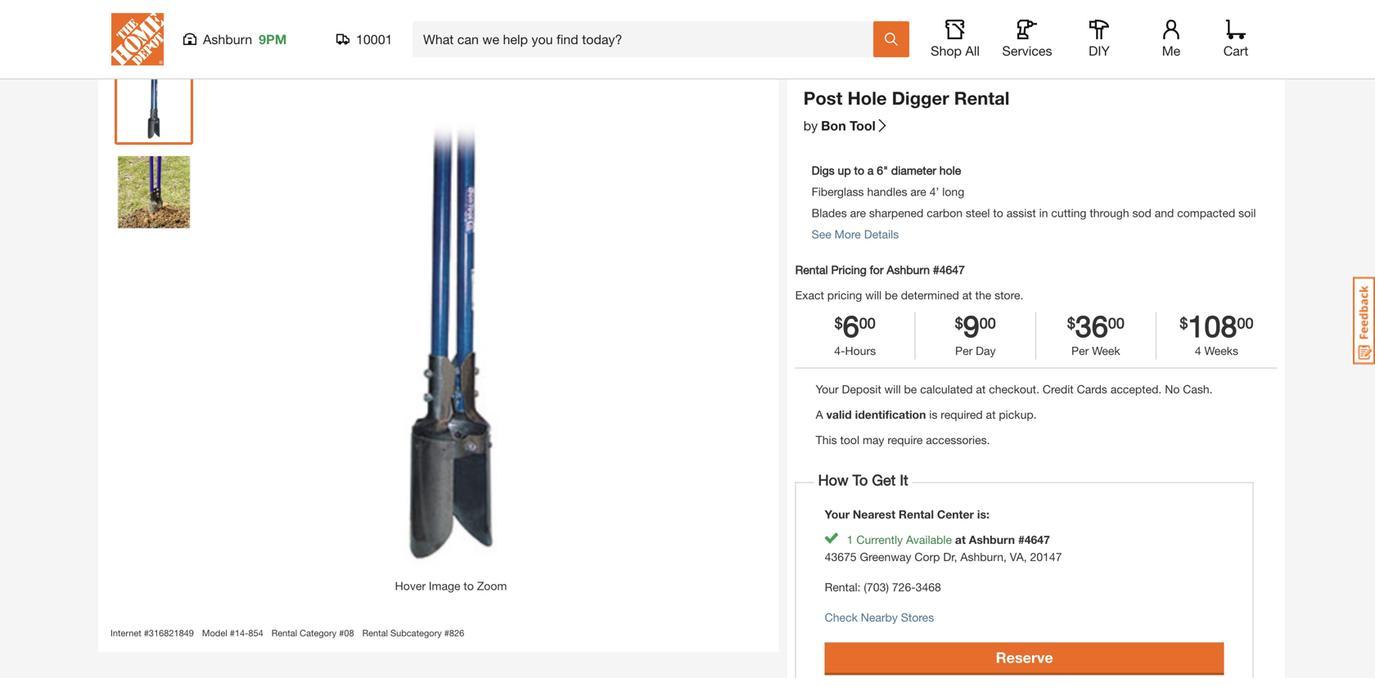 Task type: vqa. For each thing, say whether or not it's contained in the screenshot.
leftmost with
no



Task type: describe. For each thing, give the bounding box(es) containing it.
bon tool
[[821, 118, 876, 133]]

blades
[[812, 206, 847, 220]]

hole for post hole digger rental
[[848, 87, 887, 109]]

08
[[344, 628, 354, 639]]

identification
[[855, 408, 926, 422]]

week
[[1092, 344, 1121, 358]]

carbon
[[927, 206, 963, 220]]

post hole digger rental
[[804, 87, 1010, 109]]

00 for 36
[[1108, 314, 1125, 332]]

weeks
[[1205, 344, 1239, 358]]

and
[[1155, 206, 1174, 220]]

What can we help you find today? search field
[[423, 22, 873, 56]]

to for a
[[854, 164, 865, 177]]

corp
[[915, 551, 940, 564]]

center
[[937, 508, 974, 522]]

sod
[[1133, 206, 1152, 220]]

108
[[1188, 309, 1237, 343]]

316821849
[[149, 628, 194, 639]]

by
[[804, 118, 818, 133]]

the
[[975, 289, 992, 302]]

cart link
[[1218, 20, 1254, 59]]

your deposit will be calculated at checkout. credit cards accepted. no cash.
[[816, 383, 1213, 396]]

diy
[[1089, 43, 1110, 59]]

rental up exact
[[795, 263, 828, 277]]

pricing
[[831, 263, 867, 277]]

internet # 316821849 model # 14-854 rental category # 08 rental subcategory # 826
[[111, 628, 464, 639]]

ashburn up exact pricing will be determined at the store.
[[887, 263, 930, 277]]

post hole digger bontool lg.0 image
[[118, 70, 190, 142]]

this
[[816, 434, 837, 447]]

valid
[[827, 408, 852, 422]]

post for post hole digger
[[430, 14, 453, 27]]

will for deposit
[[885, 383, 901, 396]]

4
[[1195, 344, 1202, 358]]

rental right 854
[[272, 628, 297, 639]]

digger for post hole digger
[[483, 14, 517, 27]]

108 dollars and 00 cents element containing 00
[[1237, 312, 1254, 340]]

at inside 1 currently available at ashburn # 4647 43675 greenway corp dr , ashburn , va , 20147
[[955, 534, 966, 547]]

post for post hole digger rental
[[804, 87, 843, 109]]

00 for 6
[[859, 314, 876, 332]]

shop all
[[931, 43, 980, 59]]

hours
[[845, 344, 876, 358]]

rental up 'ashburn 9pm'
[[182, 14, 215, 27]]

check nearby stores link
[[825, 611, 934, 625]]

rental up available
[[899, 508, 934, 522]]

3468
[[916, 581, 941, 595]]

# inside 1 currently available at ashburn # 4647 43675 greenway corp dr , ashburn , va , 20147
[[1018, 534, 1025, 547]]

3 , from the left
[[1024, 551, 1027, 564]]

your nearest rental center is:
[[825, 508, 990, 522]]

4'
[[930, 185, 939, 199]]

726-
[[892, 581, 916, 595]]

get
[[872, 472, 896, 489]]

va
[[1010, 551, 1024, 564]]

tool
[[840, 434, 860, 447]]

me
[[1162, 43, 1181, 59]]

dr
[[943, 551, 954, 564]]

how
[[818, 472, 849, 489]]

how to get it
[[814, 472, 913, 489]]

36
[[1076, 309, 1108, 343]]

see
[[812, 228, 832, 241]]

108 dollars and 00 cents element containing $
[[1180, 312, 1188, 340]]

may
[[863, 434, 885, 447]]

at for required
[[986, 408, 996, 422]]

is:
[[977, 508, 990, 522]]

36 dollars and 00 cents element containing $
[[1067, 312, 1076, 340]]

# right internet at the bottom left
[[144, 628, 149, 639]]

# right subcategory
[[444, 628, 449, 639]]

it
[[900, 472, 908, 489]]

ashburn right dr
[[961, 551, 1004, 564]]

determined
[[901, 289, 959, 302]]

14-
[[235, 628, 248, 639]]

nearby
[[861, 611, 898, 625]]

compacted
[[1177, 206, 1236, 220]]

check
[[825, 611, 858, 625]]

4-hours
[[834, 344, 876, 358]]

accessories.
[[926, 434, 990, 447]]

# up determined
[[933, 263, 940, 277]]

store.
[[995, 289, 1024, 302]]

shop all button
[[929, 20, 982, 59]]

digs up to a 6" diameter hole fiberglass handles are 4' long blades are sharpened carbon steel to assist in cutting through sod and compacted soil see more details
[[812, 164, 1256, 241]]

9 dollars and 00 cents element containing $
[[955, 312, 963, 340]]

$ for 36
[[1067, 314, 1076, 332]]

currently
[[857, 534, 903, 547]]

sharpened
[[869, 206, 924, 220]]

rental right "08"
[[362, 628, 388, 639]]

up
[[838, 164, 851, 177]]

more
[[835, 228, 861, 241]]

4-
[[834, 344, 845, 358]]

cash.
[[1183, 383, 1213, 396]]

this tool may require accessories.
[[816, 434, 990, 447]]

be for calculated
[[904, 383, 917, 396]]

to for zoom
[[464, 580, 474, 593]]

$ 36 00
[[1067, 309, 1125, 343]]

$ for 108
[[1180, 314, 1188, 332]]

hover image to zoom
[[395, 580, 507, 593]]

(703)
[[864, 581, 889, 595]]

1
[[847, 534, 853, 547]]

1 horizontal spatial are
[[911, 185, 927, 199]]

the home depot logo image
[[111, 13, 164, 65]]

for
[[870, 263, 884, 277]]

0 horizontal spatial tool
[[158, 14, 179, 27]]

reserve button
[[825, 643, 1224, 674]]



Task type: locate. For each thing, give the bounding box(es) containing it.
1 vertical spatial tool
[[850, 118, 876, 133]]

0 horizontal spatial per
[[955, 344, 973, 358]]

1 horizontal spatial will
[[885, 383, 901, 396]]

internet
[[111, 628, 141, 639]]

6 dollars and 00 cents element
[[795, 309, 915, 343], [843, 309, 859, 343], [835, 312, 843, 340], [859, 312, 876, 340]]

2 , from the left
[[1004, 551, 1007, 564]]

$ inside $ 36 00
[[1067, 314, 1076, 332]]

20147
[[1030, 551, 1062, 564]]

4 weeks
[[1195, 344, 1239, 358]]

category
[[300, 628, 337, 639]]

hole
[[456, 14, 480, 27], [848, 87, 887, 109]]

deposit
[[842, 383, 882, 396]]

0 vertical spatial 4647
[[940, 263, 965, 277]]

rental
[[182, 14, 215, 27], [954, 87, 1010, 109], [795, 263, 828, 277], [899, 508, 934, 522], [272, 628, 297, 639], [362, 628, 388, 639]]

0 horizontal spatial post
[[430, 14, 453, 27]]

00 up hours
[[859, 314, 876, 332]]

, left the 20147
[[1024, 551, 1027, 564]]

1 horizontal spatial 4647
[[1025, 534, 1050, 547]]

00 for 9
[[980, 314, 996, 332]]

2 vertical spatial to
[[464, 580, 474, 593]]

at left "the"
[[963, 289, 972, 302]]

1 horizontal spatial to
[[854, 164, 865, 177]]

# right model
[[230, 628, 235, 639]]

0 horizontal spatial are
[[850, 206, 866, 220]]

6
[[843, 309, 859, 343]]

your up 1
[[825, 508, 850, 522]]

9 dollars and 00 cents element
[[916, 309, 1035, 343], [963, 309, 980, 343], [955, 312, 963, 340], [980, 312, 996, 340]]

0 vertical spatial are
[[911, 185, 927, 199]]

1 horizontal spatial be
[[904, 383, 917, 396]]

1 horizontal spatial post
[[804, 87, 843, 109]]

4647 up determined
[[940, 263, 965, 277]]

to right steel
[[993, 206, 1004, 220]]

1 vertical spatial will
[[885, 383, 901, 396]]

9 dollars and 00 cents element containing 00
[[980, 312, 996, 340]]

greenway
[[860, 551, 912, 564]]

854
[[248, 628, 263, 639]]

subcategory
[[391, 628, 442, 639]]

be
[[885, 289, 898, 302], [904, 383, 917, 396]]

per week
[[1072, 344, 1121, 358]]

# up va
[[1018, 534, 1025, 547]]

2 per from the left
[[1072, 344, 1089, 358]]

will up identification
[[885, 383, 901, 396]]

4647 inside 1 currently available at ashburn # 4647 43675 greenway corp dr , ashburn , va , 20147
[[1025, 534, 1050, 547]]

4647 up the 20147
[[1025, 534, 1050, 547]]

to left a
[[854, 164, 865, 177]]

,
[[954, 551, 957, 564], [1004, 551, 1007, 564], [1024, 551, 1027, 564]]

$ 108 00
[[1180, 309, 1254, 343]]

hole for post hole digger
[[456, 14, 480, 27]]

rental down all
[[954, 87, 1010, 109]]

tool right bon
[[850, 118, 876, 133]]

2 00 from the left
[[980, 314, 996, 332]]

at left pickup.
[[986, 408, 996, 422]]

0 horizontal spatial digger
[[483, 14, 517, 27]]

1 horizontal spatial digger
[[892, 87, 949, 109]]

$ for 6
[[835, 314, 843, 332]]

4 00 from the left
[[1237, 314, 1254, 332]]

0 horizontal spatial to
[[464, 580, 474, 593]]

be for determined
[[885, 289, 898, 302]]

a valid identification is required at pickup.
[[816, 408, 1037, 422]]

0 horizontal spatial be
[[885, 289, 898, 302]]

$ inside $ 9 00
[[955, 314, 963, 332]]

post hole digger link
[[430, 14, 517, 27]]

, right corp
[[954, 551, 957, 564]]

your for your deposit will be calculated at checkout. credit cards accepted. no cash.
[[816, 383, 839, 396]]

9pm
[[259, 32, 287, 47]]

a
[[868, 164, 874, 177]]

1 per from the left
[[955, 344, 973, 358]]

calculated
[[920, 383, 973, 396]]

at down center
[[955, 534, 966, 547]]

1 vertical spatial digger
[[892, 87, 949, 109]]

per left week
[[1072, 344, 1089, 358]]

a
[[816, 408, 823, 422]]

exact pricing will be determined at the store.
[[795, 289, 1024, 302]]

will down for
[[866, 289, 882, 302]]

per for 9
[[955, 344, 973, 358]]

ashburn 9pm
[[203, 32, 287, 47]]

1 00 from the left
[[859, 314, 876, 332]]

shop
[[931, 43, 962, 59]]

2 $ from the left
[[955, 314, 963, 332]]

will for pricing
[[866, 289, 882, 302]]

0 vertical spatial post
[[430, 14, 453, 27]]

your up a
[[816, 383, 839, 396]]

1 horizontal spatial ,
[[1004, 551, 1007, 564]]

1 vertical spatial post
[[804, 87, 843, 109]]

day
[[976, 344, 996, 358]]

at
[[963, 289, 972, 302], [976, 383, 986, 396], [986, 408, 996, 422], [955, 534, 966, 547]]

rental:
[[825, 581, 861, 595]]

handles
[[867, 185, 907, 199]]

0 vertical spatial your
[[816, 383, 839, 396]]

at for calculated
[[976, 383, 986, 396]]

1 horizontal spatial tool
[[850, 118, 876, 133]]

ashburn
[[203, 32, 252, 47], [887, 263, 930, 277], [969, 534, 1015, 547], [961, 551, 1004, 564]]

cards
[[1077, 383, 1108, 396]]

0 horizontal spatial hole
[[456, 14, 480, 27]]

1 vertical spatial are
[[850, 206, 866, 220]]

826
[[449, 628, 464, 639]]

through
[[1090, 206, 1129, 220]]

3 00 from the left
[[1108, 314, 1125, 332]]

required
[[941, 408, 983, 422]]

to inside hover image to zoom link
[[464, 580, 474, 593]]

long
[[943, 185, 965, 199]]

ashburn down is:
[[969, 534, 1015, 547]]

rental pricing for ashburn # 4647
[[795, 263, 965, 277]]

00 inside $ 108 00
[[1237, 314, 1254, 332]]

6 dollars and 00 cents element containing $
[[835, 312, 843, 340]]

00 for 108
[[1237, 314, 1254, 332]]

be up a valid identification is required at pickup.
[[904, 383, 917, 396]]

00 inside $ 36 00
[[1108, 314, 1125, 332]]

43675
[[825, 551, 857, 564]]

ashburn left the 9pm
[[203, 32, 252, 47]]

per left day
[[955, 344, 973, 358]]

in
[[1039, 206, 1048, 220]]

1 horizontal spatial per
[[1072, 344, 1089, 358]]

$ 9 00
[[955, 309, 996, 343]]

model
[[202, 628, 227, 639]]

home
[[106, 14, 137, 27]]

per for 36
[[1072, 344, 1089, 358]]

your for your nearest rental center is:
[[825, 508, 850, 522]]

1 vertical spatial to
[[993, 206, 1004, 220]]

4 $ from the left
[[1180, 314, 1188, 332]]

0 vertical spatial to
[[854, 164, 865, 177]]

hover
[[395, 580, 426, 593]]

will
[[866, 289, 882, 302], [885, 383, 901, 396]]

2 horizontal spatial ,
[[1024, 551, 1027, 564]]

is
[[929, 408, 938, 422]]

0 vertical spatial will
[[866, 289, 882, 302]]

00 up weeks
[[1237, 314, 1254, 332]]

1 vertical spatial 4647
[[1025, 534, 1050, 547]]

post hole digger bontool lg 2.1 image
[[118, 156, 190, 228]]

10001 button
[[336, 31, 393, 47]]

$ for 9
[[955, 314, 963, 332]]

1 , from the left
[[954, 551, 957, 564]]

$ inside $ 6 00
[[835, 314, 843, 332]]

108 dollars and 00 cents element
[[1157, 309, 1277, 343], [1188, 309, 1237, 343], [1180, 312, 1188, 340], [1237, 312, 1254, 340]]

00 inside $ 9 00
[[980, 314, 996, 332]]

# right category
[[339, 628, 344, 639]]

6 dollars and 00 cents element containing 00
[[859, 312, 876, 340]]

$ inside $ 108 00
[[1180, 314, 1188, 332]]

0 vertical spatial hole
[[456, 14, 480, 27]]

assist
[[1007, 206, 1036, 220]]

2 horizontal spatial to
[[993, 206, 1004, 220]]

your
[[816, 383, 839, 396], [825, 508, 850, 522]]

3 $ from the left
[[1067, 314, 1076, 332]]

tool right home link
[[158, 14, 179, 27]]

36 dollars and 00 cents element
[[1036, 309, 1156, 343], [1076, 309, 1108, 343], [1067, 312, 1076, 340], [1108, 312, 1125, 340]]

00 up day
[[980, 314, 996, 332]]

0 vertical spatial tool
[[158, 14, 179, 27]]

diy button
[[1073, 20, 1126, 59]]

0 vertical spatial digger
[[483, 14, 517, 27]]

rental: (703) 726-3468
[[825, 581, 941, 595]]

are up see more details link
[[850, 206, 866, 220]]

1 $ from the left
[[835, 314, 843, 332]]

cutting
[[1052, 206, 1087, 220]]

0 horizontal spatial will
[[866, 289, 882, 302]]

all
[[966, 43, 980, 59]]

credit
[[1043, 383, 1074, 396]]

details
[[864, 228, 899, 241]]

require
[[888, 434, 923, 447]]

00 up week
[[1108, 314, 1125, 332]]

4647
[[940, 263, 965, 277], [1025, 534, 1050, 547]]

0 horizontal spatial 4647
[[940, 263, 965, 277]]

steel
[[966, 206, 990, 220]]

1 vertical spatial hole
[[848, 87, 887, 109]]

digger for post hole digger rental
[[892, 87, 949, 109]]

no
[[1165, 383, 1180, 396]]

1 vertical spatial your
[[825, 508, 850, 522]]

digs
[[812, 164, 835, 177]]

exact
[[795, 289, 824, 302]]

6"
[[877, 164, 888, 177]]

10001
[[356, 32, 393, 47]]

at up required
[[976, 383, 986, 396]]

36 dollars and 00 cents element containing 00
[[1108, 312, 1125, 340]]

0 vertical spatial be
[[885, 289, 898, 302]]

1 vertical spatial be
[[904, 383, 917, 396]]

to
[[853, 472, 868, 489]]

00 inside $ 6 00
[[859, 314, 876, 332]]

accepted.
[[1111, 383, 1162, 396]]

0 horizontal spatial ,
[[954, 551, 957, 564]]

1 currently available at ashburn # 4647 43675 greenway corp dr , ashburn , va , 20147
[[825, 534, 1062, 564]]

cart
[[1224, 43, 1249, 59]]

are left 4'
[[911, 185, 927, 199]]

check nearby stores
[[825, 611, 934, 625]]

to left zoom
[[464, 580, 474, 593]]

available
[[906, 534, 952, 547]]

at for determined
[[963, 289, 972, 302]]

hover image to zoom link
[[205, 87, 697, 595]]

1 horizontal spatial hole
[[848, 87, 887, 109]]

feedback link image
[[1353, 277, 1375, 365]]

be down rental pricing for ashburn # 4647 on the right of the page
[[885, 289, 898, 302]]

home link
[[106, 14, 137, 27]]

post hole digger
[[430, 14, 517, 27]]

, left va
[[1004, 551, 1007, 564]]

fiberglass
[[812, 185, 864, 199]]



